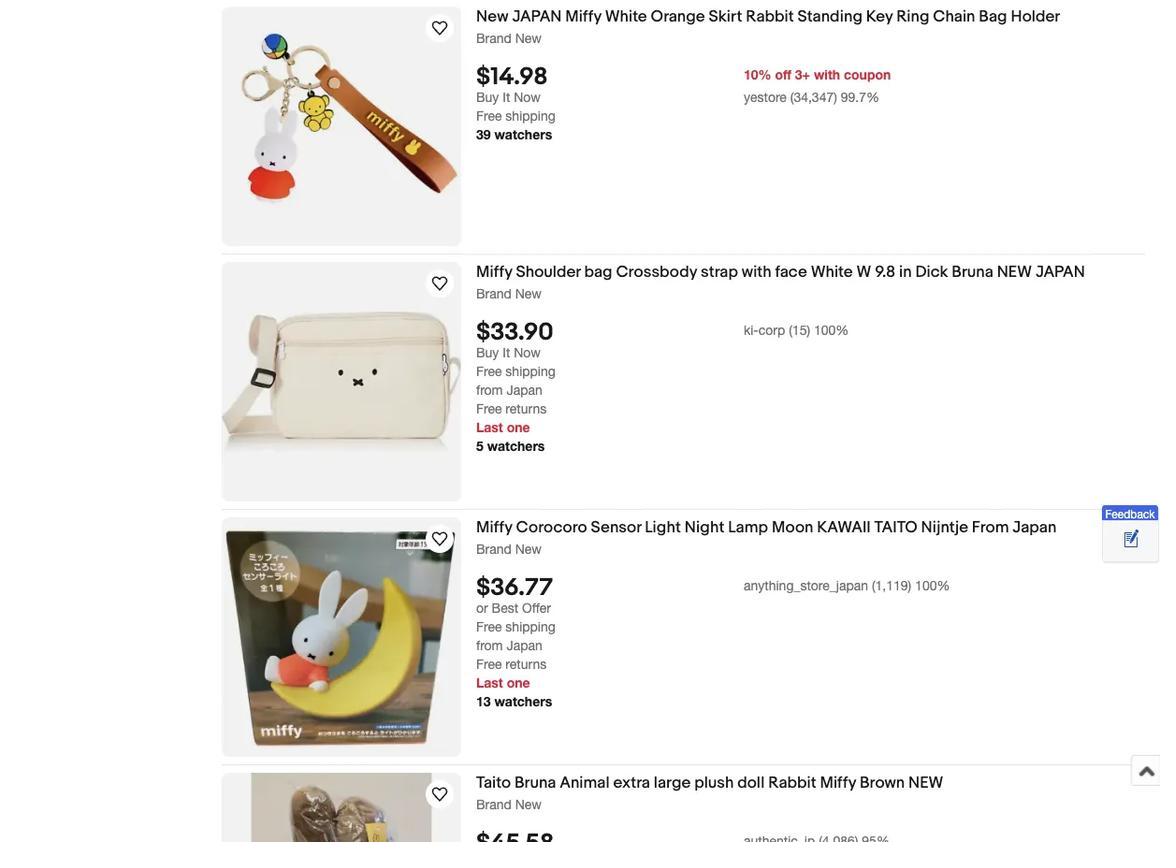 Task type: locate. For each thing, give the bounding box(es) containing it.
rabbit inside new japan miffy white orange skirt rabbit standing key ring chain bag holder brand new
[[746, 7, 794, 26]]

1 returns from the top
[[506, 401, 547, 417]]

1 vertical spatial one
[[507, 676, 530, 691]]

0 vertical spatial 100%
[[814, 322, 849, 338]]

1 vertical spatial new
[[909, 773, 944, 793]]

0 vertical spatial last
[[477, 420, 503, 436]]

0 horizontal spatial 100%
[[814, 322, 849, 338]]

0 vertical spatial it
[[503, 90, 511, 105]]

0 vertical spatial buy
[[477, 90, 499, 105]]

japan inside anything_store_japan (1,119) 100% or best offer free shipping from japan free returns last one 13 watchers
[[507, 638, 543, 654]]

kawaii
[[818, 518, 871, 537]]

2 now from the top
[[514, 345, 541, 361]]

extra
[[614, 773, 651, 793]]

taito bruna animal extra large plush doll rabbit miffy brown new heading
[[477, 773, 944, 793]]

anything_store_japan (1,119) 100% or best offer free shipping from japan free returns last one 13 watchers
[[477, 578, 951, 710]]

buy
[[477, 90, 499, 105], [477, 345, 499, 361]]

2 from from the top
[[477, 638, 503, 654]]

rabbit right skirt
[[746, 7, 794, 26]]

1 vertical spatial last
[[477, 676, 503, 691]]

shoulder
[[516, 262, 581, 282]]

best
[[492, 601, 519, 616]]

brand inside taito bruna animal extra large plush doll rabbit miffy brown new brand new
[[477, 797, 512, 812]]

brand up $33.90
[[477, 286, 512, 301]]

1 horizontal spatial new
[[998, 262, 1033, 282]]

white
[[606, 7, 648, 26], [811, 262, 854, 282]]

new right 'dick' at the top right of the page
[[998, 262, 1033, 282]]

$36.77
[[477, 574, 553, 603]]

free up 13
[[477, 657, 502, 672]]

w
[[857, 262, 872, 282]]

0 vertical spatial now
[[514, 90, 541, 105]]

skirt
[[709, 7, 743, 26]]

0 vertical spatial with
[[814, 67, 841, 82]]

last
[[477, 420, 503, 436], [477, 676, 503, 691]]

free up 39
[[477, 108, 502, 124]]

or
[[477, 601, 488, 616]]

0 vertical spatial one
[[507, 420, 530, 436]]

bruna
[[952, 262, 994, 282], [515, 773, 557, 793]]

rabbit
[[746, 7, 794, 26], [769, 773, 817, 793]]

0 vertical spatial japan
[[512, 7, 562, 26]]

2 vertical spatial shipping
[[506, 619, 556, 635]]

0 horizontal spatial white
[[606, 7, 648, 26]]

2 shipping from the top
[[506, 364, 556, 379]]

ki-corp (15) 100% buy it now free shipping from japan free returns last one 5 watchers
[[477, 322, 849, 454]]

0 vertical spatial bruna
[[952, 262, 994, 282]]

2 it from the top
[[503, 345, 511, 361]]

watch miffy shoulder bag crossbody strap with face white w 9.8 in dick bruna new japan image
[[429, 272, 451, 295]]

doll
[[738, 773, 765, 793]]

bruna inside miffy shoulder bag crossbody strap with face white w 9.8 in dick bruna new japan brand new
[[952, 262, 994, 282]]

yestore
[[744, 90, 787, 105]]

0 vertical spatial japan
[[507, 383, 543, 398]]

now inside '10% off 3+ with coupon buy it now'
[[514, 90, 541, 105]]

holder
[[1011, 7, 1061, 26]]

new down shoulder
[[516, 286, 542, 301]]

yestore (34,347) 99.7% free shipping 39 watchers
[[477, 90, 880, 142]]

1 horizontal spatial white
[[811, 262, 854, 282]]

japan right from
[[1013, 518, 1057, 537]]

miffy
[[566, 7, 602, 26], [477, 262, 513, 282], [477, 518, 513, 537], [821, 773, 857, 793]]

2 one from the top
[[507, 676, 530, 691]]

1 horizontal spatial 100%
[[916, 578, 951, 593]]

last inside anything_store_japan (1,119) 100% or best offer free shipping from japan free returns last one 13 watchers
[[477, 676, 503, 691]]

brand inside miffy corocoro sensor light night lamp moon kawaii taito nijntje from japan brand new
[[477, 541, 512, 557]]

offer
[[522, 601, 551, 616]]

2 brand from the top
[[477, 286, 512, 301]]

free up 5
[[477, 401, 502, 417]]

bag
[[585, 262, 613, 282]]

13
[[477, 694, 491, 710]]

1 buy from the top
[[477, 90, 499, 105]]

0 vertical spatial new
[[998, 262, 1033, 282]]

1 it from the top
[[503, 90, 511, 105]]

$14.98
[[477, 63, 548, 92]]

1 vertical spatial shipping
[[506, 364, 556, 379]]

100%
[[814, 322, 849, 338], [916, 578, 951, 593]]

1 vertical spatial with
[[742, 262, 772, 282]]

bruna right 'dick' at the top right of the page
[[952, 262, 994, 282]]

2 last from the top
[[477, 676, 503, 691]]

$33.90
[[477, 318, 554, 348]]

2 returns from the top
[[506, 657, 547, 672]]

1 brand from the top
[[477, 30, 512, 45]]

brand up $14.98
[[477, 30, 512, 45]]

off
[[776, 67, 792, 82]]

japan
[[507, 383, 543, 398], [1013, 518, 1057, 537], [507, 638, 543, 654]]

1 last from the top
[[477, 420, 503, 436]]

new right watch taito bruna animal extra large plush doll rabbit miffy brown new image
[[516, 797, 542, 812]]

it inside the ki-corp (15) 100% buy it now free shipping from japan free returns last one 5 watchers
[[503, 345, 511, 361]]

1 shipping from the top
[[506, 108, 556, 124]]

1 vertical spatial white
[[811, 262, 854, 282]]

watchers
[[495, 127, 553, 142], [487, 439, 545, 454], [495, 694, 553, 710]]

now
[[514, 90, 541, 105], [514, 345, 541, 361]]

buy inside '10% off 3+ with coupon buy it now'
[[477, 90, 499, 105]]

1 vertical spatial rabbit
[[769, 773, 817, 793]]

shipping down 'offer'
[[506, 619, 556, 635]]

1 vertical spatial bruna
[[515, 773, 557, 793]]

last up 13
[[477, 676, 503, 691]]

one inside anything_store_japan (1,119) 100% or best offer free shipping from japan free returns last one 13 watchers
[[507, 676, 530, 691]]

from down the or
[[477, 638, 503, 654]]

anything_store_japan
[[744, 578, 869, 593]]

3 brand from the top
[[477, 541, 512, 557]]

returns inside anything_store_japan (1,119) 100% or best offer free shipping from japan free returns last one 13 watchers
[[506, 657, 547, 672]]

100% inside anything_store_japan (1,119) 100% or best offer free shipping from japan free returns last one 13 watchers
[[916, 578, 951, 593]]

new japan miffy white orange skirt rabbit standing key ring chain bag holder link
[[477, 7, 1146, 29]]

10%
[[744, 67, 772, 82]]

now inside the ki-corp (15) 100% buy it now free shipping from japan free returns last one 5 watchers
[[514, 345, 541, 361]]

free down the or
[[477, 619, 502, 635]]

ring
[[897, 7, 930, 26]]

1 vertical spatial watchers
[[487, 439, 545, 454]]

japan down 'offer'
[[507, 638, 543, 654]]

miffy inside new japan miffy white orange skirt rabbit standing key ring chain bag holder brand new
[[566, 7, 602, 26]]

1 horizontal spatial japan
[[1036, 262, 1086, 282]]

new japan miffy white orange skirt rabbit standing key ring chain bag holder brand new
[[477, 7, 1061, 45]]

0 vertical spatial returns
[[506, 401, 547, 417]]

japan
[[512, 7, 562, 26], [1036, 262, 1086, 282]]

0 horizontal spatial new
[[909, 773, 944, 793]]

japan down $33.90
[[507, 383, 543, 398]]

miffy corocoro sensor light night lamp moon kawaii taito nijntje from japan image
[[222, 518, 462, 757]]

1 vertical spatial japan
[[1036, 262, 1086, 282]]

new
[[477, 7, 509, 26], [516, 30, 542, 45], [516, 286, 542, 301], [516, 541, 542, 557], [516, 797, 542, 812]]

watchers right 5
[[487, 439, 545, 454]]

with
[[814, 67, 841, 82], [742, 262, 772, 282]]

watchers right 39
[[495, 127, 553, 142]]

orange
[[651, 7, 706, 26]]

shipping
[[506, 108, 556, 124], [506, 364, 556, 379], [506, 619, 556, 635]]

new
[[998, 262, 1033, 282], [909, 773, 944, 793]]

3+
[[796, 67, 811, 82]]

one
[[507, 420, 530, 436], [507, 676, 530, 691]]

japan inside new japan miffy white orange skirt rabbit standing key ring chain bag holder brand new
[[512, 7, 562, 26]]

bruna right taito
[[515, 773, 557, 793]]

1 horizontal spatial bruna
[[952, 262, 994, 282]]

from
[[973, 518, 1010, 537]]

99.7%
[[841, 90, 880, 105]]

1 vertical spatial 100%
[[916, 578, 951, 593]]

from
[[477, 383, 503, 398], [477, 638, 503, 654]]

1 now from the top
[[514, 90, 541, 105]]

new up $14.98
[[516, 30, 542, 45]]

1 vertical spatial japan
[[1013, 518, 1057, 537]]

from up 5
[[477, 383, 503, 398]]

(1,119)
[[872, 578, 912, 593]]

new right brown
[[909, 773, 944, 793]]

brand up $36.77
[[477, 541, 512, 557]]

0 vertical spatial shipping
[[506, 108, 556, 124]]

1 vertical spatial buy
[[477, 345, 499, 361]]

brand
[[477, 30, 512, 45], [477, 286, 512, 301], [477, 541, 512, 557], [477, 797, 512, 812]]

last up 5
[[477, 420, 503, 436]]

taito bruna animal extra large plush doll rabbit miffy brown new brand new
[[477, 773, 944, 812]]

100% right (15) on the top right
[[814, 322, 849, 338]]

standing
[[798, 7, 863, 26]]

plush
[[695, 773, 734, 793]]

2 buy from the top
[[477, 345, 499, 361]]

1 vertical spatial from
[[477, 638, 503, 654]]

watchers inside anything_store_japan (1,119) 100% or best offer free shipping from japan free returns last one 13 watchers
[[495, 694, 553, 710]]

brand inside miffy shoulder bag crossbody strap with face white w 9.8 in dick bruna new japan brand new
[[477, 286, 512, 301]]

0 vertical spatial rabbit
[[746, 7, 794, 26]]

last inside the ki-corp (15) 100% buy it now free shipping from japan free returns last one 5 watchers
[[477, 420, 503, 436]]

new japan miffy white orange skirt rabbit standing key ring chain bag holder heading
[[477, 7, 1061, 26]]

taito bruna animal extra large plush doll rabbit miffy brown new link
[[477, 773, 1146, 796]]

white left w
[[811, 262, 854, 282]]

1 free from the top
[[477, 108, 502, 124]]

0 horizontal spatial japan
[[512, 7, 562, 26]]

with inside miffy shoulder bag crossbody strap with face white w 9.8 in dick bruna new japan brand new
[[742, 262, 772, 282]]

brand down taito
[[477, 797, 512, 812]]

0 horizontal spatial with
[[742, 262, 772, 282]]

key
[[867, 7, 893, 26]]

3 shipping from the top
[[506, 619, 556, 635]]

free down $33.90
[[477, 364, 502, 379]]

1 from from the top
[[477, 383, 503, 398]]

0 vertical spatial from
[[477, 383, 503, 398]]

shipping down $33.90
[[506, 364, 556, 379]]

free
[[477, 108, 502, 124], [477, 364, 502, 379], [477, 401, 502, 417], [477, 619, 502, 635], [477, 657, 502, 672]]

strap
[[701, 262, 739, 282]]

2 vertical spatial japan
[[507, 638, 543, 654]]

white left orange
[[606, 7, 648, 26]]

0 vertical spatial white
[[606, 7, 648, 26]]

100% right (1,119)
[[916, 578, 951, 593]]

taito
[[875, 518, 918, 537]]

1 vertical spatial returns
[[506, 657, 547, 672]]

1 vertical spatial it
[[503, 345, 511, 361]]

rabbit right doll
[[769, 773, 817, 793]]

0 vertical spatial watchers
[[495, 127, 553, 142]]

miffy inside miffy corocoro sensor light night lamp moon kawaii taito nijntje from japan brand new
[[477, 518, 513, 537]]

1 horizontal spatial with
[[814, 67, 841, 82]]

returns
[[506, 401, 547, 417], [506, 657, 547, 672]]

buy inside the ki-corp (15) 100% buy it now free shipping from japan free returns last one 5 watchers
[[477, 345, 499, 361]]

4 brand from the top
[[477, 797, 512, 812]]

it
[[503, 90, 511, 105], [503, 345, 511, 361]]

in
[[900, 262, 912, 282]]

1 one from the top
[[507, 420, 530, 436]]

corp
[[759, 322, 786, 338]]

with right 3+ on the top right of the page
[[814, 67, 841, 82]]

2 vertical spatial watchers
[[495, 694, 553, 710]]

shipping down $14.98
[[506, 108, 556, 124]]

watchers right 13
[[495, 694, 553, 710]]

1 vertical spatial now
[[514, 345, 541, 361]]

miffy corocoro sensor light night lamp moon kawaii taito nijntje from japan heading
[[477, 518, 1057, 537]]

new down corocoro
[[516, 541, 542, 557]]

crossbody
[[616, 262, 698, 282]]

with left face
[[742, 262, 772, 282]]

39
[[477, 127, 491, 142]]

returns down 'offer'
[[506, 657, 547, 672]]

returns down $33.90
[[506, 401, 547, 417]]

new right watch new japan miffy white orange skirt rabbit standing key ring chain bag holder "icon"
[[477, 7, 509, 26]]

new inside miffy corocoro sensor light night lamp moon kawaii taito nijntje from japan brand new
[[516, 541, 542, 557]]

0 horizontal spatial bruna
[[515, 773, 557, 793]]



Task type: vqa. For each thing, say whether or not it's contained in the screenshot.
the bottommost the Free
no



Task type: describe. For each thing, give the bounding box(es) containing it.
watchers inside yestore (34,347) 99.7% free shipping 39 watchers
[[495, 127, 553, 142]]

feedback
[[1106, 507, 1156, 521]]

rabbit inside taito bruna animal extra large plush doll rabbit miffy brown new brand new
[[769, 773, 817, 793]]

japan inside miffy corocoro sensor light night lamp moon kawaii taito nijntje from japan brand new
[[1013, 518, 1057, 537]]

face
[[776, 262, 808, 282]]

nijntje
[[922, 518, 969, 537]]

watch new japan miffy white orange skirt rabbit standing key ring chain bag holder image
[[429, 17, 451, 39]]

white inside miffy shoulder bag crossbody strap with face white w 9.8 in dick bruna new japan brand new
[[811, 262, 854, 282]]

(15)
[[789, 322, 811, 338]]

shipping inside yestore (34,347) 99.7% free shipping 39 watchers
[[506, 108, 556, 124]]

shipping inside the ki-corp (15) 100% buy it now free shipping from japan free returns last one 5 watchers
[[506, 364, 556, 379]]

one inside the ki-corp (15) 100% buy it now free shipping from japan free returns last one 5 watchers
[[507, 420, 530, 436]]

watchers inside the ki-corp (15) 100% buy it now free shipping from japan free returns last one 5 watchers
[[487, 439, 545, 454]]

5 free from the top
[[477, 657, 502, 672]]

taito bruna animal extra large plush doll rabbit miffy brown new image
[[251, 773, 432, 843]]

2 free from the top
[[477, 364, 502, 379]]

10% off 3+ with coupon buy it now
[[477, 67, 892, 105]]

9.8
[[876, 262, 896, 282]]

shipping inside anything_store_japan (1,119) 100% or best offer free shipping from japan free returns last one 13 watchers
[[506, 619, 556, 635]]

free inside yestore (34,347) 99.7% free shipping 39 watchers
[[477, 108, 502, 124]]

returns inside the ki-corp (15) 100% buy it now free shipping from japan free returns last one 5 watchers
[[506, 401, 547, 417]]

sensor
[[591, 518, 642, 537]]

new inside taito bruna animal extra large plush doll rabbit miffy brown new brand new
[[909, 773, 944, 793]]

miffy inside miffy shoulder bag crossbody strap with face white w 9.8 in dick bruna new japan brand new
[[477, 262, 513, 282]]

(34,347)
[[791, 90, 838, 105]]

animal
[[560, 773, 610, 793]]

ki-
[[744, 322, 759, 338]]

chain
[[934, 7, 976, 26]]

corocoro
[[516, 518, 588, 537]]

watch miffy corocoro sensor light night lamp moon kawaii taito nijntje from japan image
[[429, 528, 451, 550]]

coupon
[[844, 67, 892, 82]]

large
[[654, 773, 691, 793]]

new inside taito bruna animal extra large plush doll rabbit miffy brown new brand new
[[516, 797, 542, 812]]

100% inside the ki-corp (15) 100% buy it now free shipping from japan free returns last one 5 watchers
[[814, 322, 849, 338]]

4 free from the top
[[477, 619, 502, 635]]

watch taito bruna animal extra large plush doll rabbit miffy brown new image
[[429, 784, 451, 806]]

bruna inside taito bruna animal extra large plush doll rabbit miffy brown new brand new
[[515, 773, 557, 793]]

miffy inside taito bruna animal extra large plush doll rabbit miffy brown new brand new
[[821, 773, 857, 793]]

from inside anything_store_japan (1,119) 100% or best offer free shipping from japan free returns last one 13 watchers
[[477, 638, 503, 654]]

new inside miffy shoulder bag crossbody strap with face white w 9.8 in dick bruna new japan brand new
[[516, 286, 542, 301]]

japan inside the ki-corp (15) 100% buy it now free shipping from japan free returns last one 5 watchers
[[507, 383, 543, 398]]

miffy corocoro sensor light night lamp moon kawaii taito nijntje from japan brand new
[[477, 518, 1057, 557]]

bag
[[980, 7, 1008, 26]]

miffy shoulder bag crossbody strap with face white w 9.8 in dick bruna new japan brand new
[[477, 262, 1086, 301]]

miffy shoulder bag crossbody strap with face white w 9.8 in dick bruna new japan image
[[222, 312, 462, 452]]

3 free from the top
[[477, 401, 502, 417]]

new inside miffy shoulder bag crossbody strap with face white w 9.8 in dick bruna new japan brand new
[[998, 262, 1033, 282]]

new japan miffy white orange skirt rabbit standing key ring chain bag holder image
[[222, 16, 462, 237]]

miffy shoulder bag crossbody strap with face white w 9.8 in dick bruna new japan heading
[[477, 262, 1086, 282]]

dick
[[916, 262, 949, 282]]

it inside '10% off 3+ with coupon buy it now'
[[503, 90, 511, 105]]

miffy corocoro sensor light night lamp moon kawaii taito nijntje from japan link
[[477, 518, 1146, 541]]

brand inside new japan miffy white orange skirt rabbit standing key ring chain bag holder brand new
[[477, 30, 512, 45]]

japan inside miffy shoulder bag crossbody strap with face white w 9.8 in dick bruna new japan brand new
[[1036, 262, 1086, 282]]

light
[[645, 518, 682, 537]]

night
[[685, 518, 725, 537]]

brown
[[860, 773, 906, 793]]

lamp
[[729, 518, 769, 537]]

5
[[477, 439, 484, 454]]

white inside new japan miffy white orange skirt rabbit standing key ring chain bag holder brand new
[[606, 7, 648, 26]]

from inside the ki-corp (15) 100% buy it now free shipping from japan free returns last one 5 watchers
[[477, 383, 503, 398]]

with inside '10% off 3+ with coupon buy it now'
[[814, 67, 841, 82]]

miffy shoulder bag crossbody strap with face white w 9.8 in dick bruna new japan link
[[477, 262, 1146, 285]]

taito
[[477, 773, 511, 793]]

moon
[[772, 518, 814, 537]]



